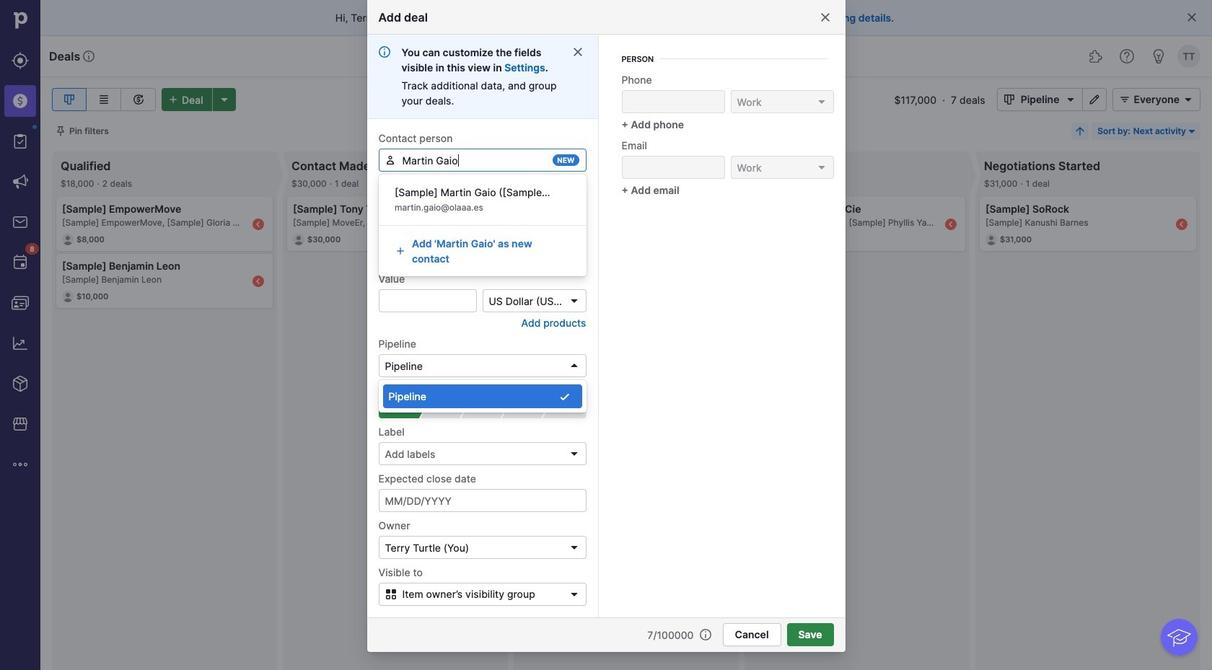 Task type: vqa. For each thing, say whether or not it's contained in the screenshot.
add deal element
yes



Task type: describe. For each thing, give the bounding box(es) containing it.
home image
[[9, 9, 31, 31]]

knowledge center bot, also known as kc bot is an onboarding assistant that allows you to see the list of onboarding items in one place for quick and easy reference. this improves your in-app experience. image
[[1162, 620, 1199, 656]]

change order image
[[1075, 126, 1087, 137]]

quick add image
[[754, 48, 771, 65]]

deals image
[[12, 92, 29, 110]]

edit pipeline image
[[1087, 94, 1104, 105]]

color undefined image
[[12, 133, 29, 150]]

more image
[[12, 456, 29, 474]]

color undefined image
[[12, 254, 29, 271]]

Search Pipedrive field
[[477, 42, 736, 71]]

campaigns image
[[12, 173, 29, 191]]

MM/DD/YYYY text field
[[379, 490, 587, 513]]

list image
[[95, 91, 112, 108]]

sales inbox image
[[12, 214, 29, 231]]

forecast image
[[130, 91, 147, 108]]



Task type: locate. For each thing, give the bounding box(es) containing it.
add deal options image
[[216, 94, 233, 105]]

marketplace image
[[12, 416, 29, 433]]

quick help image
[[1119, 48, 1136, 65]]

insights image
[[12, 335, 29, 352]]

color primary image
[[1187, 12, 1199, 23], [572, 46, 584, 58], [1063, 94, 1080, 105], [1180, 94, 1198, 105], [55, 126, 66, 137], [1187, 126, 1199, 137], [384, 155, 396, 166], [816, 162, 828, 173], [395, 245, 406, 257], [569, 295, 580, 307], [559, 391, 571, 403], [700, 630, 712, 641]]

color info image
[[379, 46, 390, 58]]

color primary image
[[1001, 94, 1018, 105], [1117, 94, 1135, 105], [816, 96, 828, 108], [569, 360, 580, 372], [569, 448, 580, 460], [569, 542, 580, 554], [382, 589, 400, 601], [566, 589, 583, 601]]

close image
[[820, 12, 831, 23]]

pipeline image
[[61, 91, 78, 108]]

None field
[[731, 90, 834, 113], [379, 149, 587, 172], [731, 156, 834, 179], [483, 290, 587, 313], [379, 354, 587, 413], [379, 536, 587, 560], [731, 90, 834, 113], [379, 149, 587, 172], [731, 156, 834, 179], [483, 290, 587, 313], [379, 354, 587, 413], [379, 536, 587, 560]]

dialog
[[0, 0, 1213, 671]]

menu item
[[0, 81, 40, 121]]

option
[[383, 385, 582, 409]]

products image
[[12, 375, 29, 393]]

None text field
[[622, 90, 725, 113], [379, 149, 587, 172], [622, 90, 725, 113], [379, 149, 587, 172]]

info image
[[83, 51, 95, 62]]

color primary inverted image
[[165, 94, 182, 105]]

list box
[[379, 380, 587, 413]]

sales assistant image
[[1151, 48, 1168, 65]]

contacts image
[[12, 295, 29, 312]]

add deal element
[[162, 88, 236, 111]]

negotiations started element
[[542, 401, 587, 419]]

leads image
[[12, 52, 29, 69]]

None text field
[[622, 156, 725, 179], [379, 243, 587, 266], [379, 290, 477, 313], [622, 156, 725, 179], [379, 243, 587, 266], [379, 290, 477, 313]]

menu
[[0, 0, 40, 671]]



